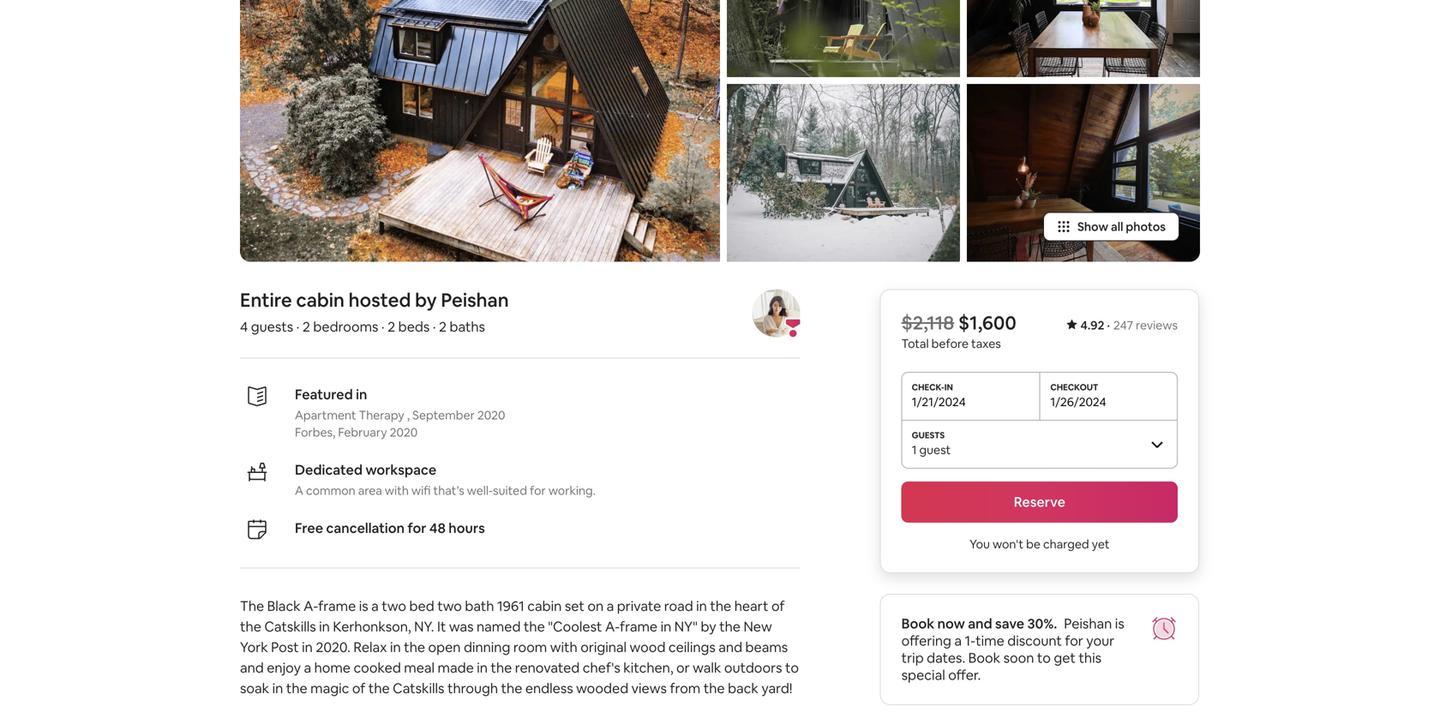 Task type: describe. For each thing, give the bounding box(es) containing it.
peishan
[[1064, 615, 1112, 633]]

a right on
[[607, 598, 614, 615]]

2 two from the left
[[437, 598, 462, 615]]

chef's
[[583, 659, 621, 677]]

reserve button
[[902, 482, 1178, 523]]

heart
[[735, 598, 769, 615]]

0 vertical spatial book
[[902, 615, 935, 633]]

back
[[728, 680, 759, 697]]

0 vertical spatial a-
[[304, 598, 318, 615]]

show all photos button
[[1043, 212, 1180, 241]]

ceilings
[[669, 639, 716, 656]]

enjoy
[[267, 659, 301, 677]]

by peishan
[[415, 288, 509, 312]]

the right by
[[719, 618, 741, 636]]

relax in
[[354, 639, 401, 656]]

cabin inside entire cabin hosted by peishan 4 guests · 2 bedrooms · 2 beds · 2 baths
[[296, 288, 345, 312]]

discount
[[1008, 632, 1062, 650]]

well-
[[467, 483, 493, 499]]

for inside peishan is offering a 1-time discount for your trip dates. book soon to get this special offer.
[[1065, 632, 1084, 650]]

dedicated workspace a common area with wifi that's well-suited for working.
[[295, 461, 596, 499]]

winter image
[[727, 84, 960, 262]]

a black a- frame: sustainable catskills cabin image 2 image
[[727, 0, 960, 77]]

ny.
[[414, 618, 434, 636]]

baths
[[450, 318, 485, 336]]

$2,118 $1,600 total before taxes
[[902, 311, 1017, 351]]

now
[[938, 615, 965, 633]]

suited
[[493, 483, 527, 499]]

in inside featured in apartment therapy , september 2020 forbes, february 2020
[[356, 386, 367, 403]]

kitchen,
[[624, 659, 674, 677]]

offer.
[[949, 667, 981, 684]]

that's
[[433, 483, 464, 499]]

charged
[[1043, 537, 1089, 552]]

a black a- frame: sustainable catskills cabin image 5 image
[[967, 84, 1200, 262]]

0 vertical spatial 2020
[[477, 408, 505, 423]]

1 two from the left
[[382, 598, 406, 615]]

the
[[240, 598, 264, 615]]

special
[[902, 667, 946, 684]]

cooked
[[354, 659, 401, 677]]

it
[[437, 618, 446, 636]]

show all photos
[[1078, 219, 1166, 234]]

to inside peishan is offering a 1-time discount for your trip dates. book soon to get this special offer.
[[1037, 649, 1051, 667]]

1 · from the left
[[1107, 318, 1110, 333]]

from
[[670, 680, 701, 697]]

black
[[267, 598, 301, 615]]

0 vertical spatial and
[[968, 615, 993, 633]]

1-
[[965, 632, 976, 650]]

the down walk
[[704, 680, 725, 697]]

in down enjoy
[[272, 680, 283, 697]]

ny"
[[675, 618, 698, 636]]

in up 2020.
[[319, 618, 330, 636]]

time
[[976, 632, 1005, 650]]

featured
[[295, 386, 353, 403]]

0 horizontal spatial catskills
[[264, 618, 316, 636]]

4.92
[[1081, 318, 1105, 333]]

bath
[[465, 598, 494, 615]]

peishan is offering a 1-time discount for your trip dates. book soon to get this special offer.
[[902, 615, 1125, 684]]

get
[[1054, 649, 1076, 667]]

kerhonkson,
[[333, 618, 411, 636]]

1 guest button
[[902, 420, 1178, 468]]

4 · from the left
[[433, 318, 436, 336]]

2 · from the left
[[296, 318, 300, 336]]

endless
[[525, 680, 573, 697]]

1 horizontal spatial a-
[[605, 618, 620, 636]]

soon
[[1004, 649, 1034, 667]]

2 2 from the left
[[388, 318, 395, 336]]

the down cooked
[[369, 680, 390, 697]]

2020.
[[316, 639, 351, 656]]

named
[[477, 618, 521, 636]]

through
[[448, 680, 498, 697]]

bed
[[409, 598, 434, 615]]

common
[[306, 483, 356, 499]]

views
[[632, 680, 667, 697]]

all
[[1111, 219, 1124, 234]]

private
[[617, 598, 661, 615]]

30%.
[[1028, 615, 1057, 633]]

post
[[271, 639, 299, 656]]

the left "endless" on the left bottom
[[501, 680, 522, 697]]

fall time image
[[240, 0, 720, 262]]

the black a-frame is a two bed two bath 1961 cabin set on a private road in the heart of the catskills in kerhonkson, ny. it was named the "coolest a-frame in ny" by the new york post in 2020. relax in the open dinning room with original wood ceilings and beams and enjoy a home cooked meal made in the renovated chef's kitchen, or walk outdoors to soak in the magic of the catskills through the endless wooded views from the back yard!
[[240, 598, 802, 697]]

$1,600
[[959, 311, 1017, 335]]

area
[[358, 483, 382, 499]]

,
[[407, 408, 410, 423]]

1 guest
[[912, 442, 951, 458]]

renovated
[[515, 659, 580, 677]]

a right enjoy
[[304, 659, 311, 677]]

walk
[[693, 659, 721, 677]]

be
[[1026, 537, 1041, 552]]

0 horizontal spatial 2020
[[390, 425, 418, 440]]

magic
[[311, 680, 349, 697]]

your
[[1087, 632, 1115, 650]]

cabin inside the black a-frame is a two bed two bath 1961 cabin set on a private road in the heart of the catskills in kerhonkson, ny. it was named the "coolest a-frame in ny" by the new york post in 2020. relax in the open dinning room with original wood ceilings and beams and enjoy a home cooked meal made in the renovated chef's kitchen, or walk outdoors to soak in the magic of the catskills through the endless wooded views from the back yard!
[[528, 598, 562, 615]]

to inside the black a-frame is a two bed two bath 1961 cabin set on a private road in the heart of the catskills in kerhonkson, ny. it was named the "coolest a-frame in ny" by the new york post in 2020. relax in the open dinning room with original wood ceilings and beams and enjoy a home cooked meal made in the renovated chef's kitchen, or walk outdoors to soak in the magic of the catskills through the endless wooded views from the back yard!
[[785, 659, 799, 677]]

made
[[438, 659, 474, 677]]

1/21/2024
[[912, 394, 966, 410]]

room
[[513, 639, 547, 656]]

in down dinning
[[477, 659, 488, 677]]

2 vertical spatial and
[[240, 659, 264, 677]]

forbes,
[[295, 425, 335, 440]]

soak
[[240, 680, 269, 697]]

$2,118
[[902, 311, 955, 335]]

or
[[677, 659, 690, 677]]

4.92 · 247 reviews
[[1081, 318, 1178, 333]]

48
[[430, 520, 446, 537]]

1 2 from the left
[[303, 318, 310, 336]]

is inside peishan is offering a 1-time discount for your trip dates. book soon to get this special offer.
[[1115, 615, 1125, 633]]

1
[[912, 442, 917, 458]]



Task type: locate. For each thing, give the bounding box(es) containing it.
working.
[[549, 483, 596, 499]]

photos
[[1126, 219, 1166, 234]]

1 horizontal spatial two
[[437, 598, 462, 615]]

frame up kerhonkson,
[[318, 598, 356, 615]]

to up yard!
[[785, 659, 799, 677]]

featured in apartment therapy , september 2020 forbes, february 2020
[[295, 386, 505, 440]]

·
[[1107, 318, 1110, 333], [296, 318, 300, 336], [381, 318, 385, 336], [433, 318, 436, 336]]

0 vertical spatial with
[[385, 483, 409, 499]]

2020 down ,
[[390, 425, 418, 440]]

cabin up bedrooms on the left of the page
[[296, 288, 345, 312]]

1 horizontal spatial cabin
[[528, 598, 562, 615]]

book inside peishan is offering a 1-time discount for your trip dates. book soon to get this special offer.
[[969, 649, 1001, 667]]

1 vertical spatial frame
[[620, 618, 658, 636]]

for left 48
[[408, 520, 427, 537]]

"coolest
[[548, 618, 602, 636]]

in up the therapy
[[356, 386, 367, 403]]

two
[[382, 598, 406, 615], [437, 598, 462, 615]]

for left your on the bottom of page
[[1065, 632, 1084, 650]]

· down hosted at the left top
[[381, 318, 385, 336]]

dinning
[[464, 639, 510, 656]]

1961
[[497, 598, 525, 615]]

in right "post"
[[302, 639, 313, 656]]

free
[[295, 520, 323, 537]]

2 horizontal spatial 2
[[439, 318, 447, 336]]

a- right the 'black' on the left bottom of page
[[304, 598, 318, 615]]

in
[[356, 386, 367, 403], [696, 598, 707, 615], [319, 618, 330, 636], [661, 618, 672, 636], [302, 639, 313, 656], [477, 659, 488, 677], [272, 680, 283, 697]]

show
[[1078, 219, 1109, 234]]

is right your on the bottom of page
[[1115, 615, 1125, 633]]

reviews
[[1136, 318, 1178, 333]]

of down cooked
[[352, 680, 366, 697]]

· left 247
[[1107, 318, 1110, 333]]

trip
[[902, 649, 924, 667]]

0 vertical spatial cabin
[[296, 288, 345, 312]]

1 horizontal spatial 2
[[388, 318, 395, 336]]

of right heart
[[772, 598, 785, 615]]

wooded
[[576, 680, 629, 697]]

of
[[772, 598, 785, 615], [352, 680, 366, 697]]

1 vertical spatial of
[[352, 680, 366, 697]]

a
[[371, 598, 379, 615], [607, 598, 614, 615], [955, 632, 962, 650], [304, 659, 311, 677]]

is up kerhonkson,
[[359, 598, 368, 615]]

workspace
[[366, 461, 437, 479]]

2020 right september
[[477, 408, 505, 423]]

guest
[[920, 442, 951, 458]]

beams
[[746, 639, 788, 656]]

in up by
[[696, 598, 707, 615]]

the down 'the' on the bottom
[[240, 618, 261, 636]]

before
[[932, 336, 969, 351]]

2 horizontal spatial for
[[1065, 632, 1084, 650]]

0 horizontal spatial cabin
[[296, 288, 345, 312]]

and down york
[[240, 659, 264, 677]]

the up room
[[524, 618, 545, 636]]

a up kerhonkson,
[[371, 598, 379, 615]]

hours
[[449, 520, 485, 537]]

book
[[902, 615, 935, 633], [969, 649, 1001, 667]]

a-
[[304, 598, 318, 615], [605, 618, 620, 636]]

1 vertical spatial a-
[[605, 618, 620, 636]]

entire cabin hosted by peishan 4 guests · 2 bedrooms · 2 beds · 2 baths
[[240, 288, 509, 336]]

2 right guests
[[303, 318, 310, 336]]

catskills up "post"
[[264, 618, 316, 636]]

yard!
[[762, 680, 793, 697]]

bedrooms
[[313, 318, 378, 336]]

original
[[581, 639, 627, 656]]

york
[[240, 639, 268, 656]]

and up outdoors
[[719, 639, 743, 656]]

with down workspace
[[385, 483, 409, 499]]

1 horizontal spatial frame
[[620, 618, 658, 636]]

3 · from the left
[[381, 318, 385, 336]]

0 horizontal spatial frame
[[318, 598, 356, 615]]

on
[[588, 598, 604, 615]]

1 vertical spatial and
[[719, 639, 743, 656]]

a left 1-
[[955, 632, 962, 650]]

guests
[[251, 318, 293, 336]]

0 horizontal spatial is
[[359, 598, 368, 615]]

new
[[744, 618, 772, 636]]

cancellation
[[326, 520, 405, 537]]

for right suited in the bottom left of the page
[[530, 483, 546, 499]]

apartment
[[295, 408, 356, 423]]

dates.
[[927, 649, 966, 667]]

the down enjoy
[[286, 680, 308, 697]]

1 vertical spatial with
[[550, 639, 578, 656]]

to
[[1037, 649, 1051, 667], [785, 659, 799, 677]]

february
[[338, 425, 387, 440]]

by
[[701, 618, 716, 636]]

and
[[968, 615, 993, 633], [719, 639, 743, 656], [240, 659, 264, 677]]

0 horizontal spatial to
[[785, 659, 799, 677]]

set
[[565, 598, 585, 615]]

2 horizontal spatial and
[[968, 615, 993, 633]]

for inside dedicated workspace a common area with wifi that's well-suited for working.
[[530, 483, 546, 499]]

this
[[1079, 649, 1102, 667]]

1 vertical spatial for
[[408, 520, 427, 537]]

open
[[428, 639, 461, 656]]

the up by
[[710, 598, 732, 615]]

is
[[359, 598, 368, 615], [1115, 615, 1125, 633]]

you
[[970, 537, 990, 552]]

frame down private in the left bottom of the page
[[620, 618, 658, 636]]

1 horizontal spatial book
[[969, 649, 1001, 667]]

1 horizontal spatial and
[[719, 639, 743, 656]]

a black a- frame: sustainable catskills cabin image 4 image
[[967, 0, 1200, 77]]

two up it
[[437, 598, 462, 615]]

0 horizontal spatial 2
[[303, 318, 310, 336]]

the up meal
[[404, 639, 425, 656]]

catskills down meal
[[393, 680, 445, 697]]

september
[[413, 408, 475, 423]]

0 horizontal spatial a-
[[304, 598, 318, 615]]

0 horizontal spatial of
[[352, 680, 366, 697]]

hosted
[[349, 288, 411, 312]]

1 vertical spatial catskills
[[393, 680, 445, 697]]

0 horizontal spatial for
[[408, 520, 427, 537]]

the down dinning
[[491, 659, 512, 677]]

book now and save 30%.
[[902, 615, 1057, 633]]

offering
[[902, 632, 952, 650]]

and right the now
[[968, 615, 993, 633]]

0 horizontal spatial and
[[240, 659, 264, 677]]

1 horizontal spatial of
[[772, 598, 785, 615]]

peishan is a superhost. learn more about peishan. image
[[752, 289, 800, 337], [752, 289, 800, 337]]

book left soon at the bottom right of page
[[969, 649, 1001, 667]]

to left get at the right of the page
[[1037, 649, 1051, 667]]

1 horizontal spatial for
[[530, 483, 546, 499]]

0 vertical spatial of
[[772, 598, 785, 615]]

won't
[[993, 537, 1024, 552]]

with inside the black a-frame is a two bed two bath 1961 cabin set on a private road in the heart of the catskills in kerhonkson, ny. it was named the "coolest a-frame in ny" by the new york post in 2020. relax in the open dinning room with original wood ceilings and beams and enjoy a home cooked meal made in the renovated chef's kitchen, or walk outdoors to soak in the magic of the catskills through the endless wooded views from the back yard!
[[550, 639, 578, 656]]

two left bed
[[382, 598, 406, 615]]

cabin left set
[[528, 598, 562, 615]]

1 vertical spatial cabin
[[528, 598, 562, 615]]

wifi
[[412, 483, 431, 499]]

2 left baths
[[439, 318, 447, 336]]

1 horizontal spatial catskills
[[393, 680, 445, 697]]

1 vertical spatial book
[[969, 649, 1001, 667]]

yet
[[1092, 537, 1110, 552]]

0 horizontal spatial book
[[902, 615, 935, 633]]

· right beds
[[433, 318, 436, 336]]

0 vertical spatial frame
[[318, 598, 356, 615]]

book left the now
[[902, 615, 935, 633]]

a inside peishan is offering a 1-time discount for your trip dates. book soon to get this special offer.
[[955, 632, 962, 650]]

taxes
[[971, 336, 1001, 351]]

in left ny"
[[661, 618, 672, 636]]

247
[[1114, 318, 1134, 333]]

a- up original
[[605, 618, 620, 636]]

with inside dedicated workspace a common area with wifi that's well-suited for working.
[[385, 483, 409, 499]]

2
[[303, 318, 310, 336], [388, 318, 395, 336], [439, 318, 447, 336]]

with
[[385, 483, 409, 499], [550, 639, 578, 656]]

1 horizontal spatial to
[[1037, 649, 1051, 667]]

0 vertical spatial catskills
[[264, 618, 316, 636]]

frame
[[318, 598, 356, 615], [620, 618, 658, 636]]

1 horizontal spatial with
[[550, 639, 578, 656]]

0 vertical spatial for
[[530, 483, 546, 499]]

3 2 from the left
[[439, 318, 447, 336]]

meal
[[404, 659, 435, 677]]

with down "coolest
[[550, 639, 578, 656]]

2 vertical spatial for
[[1065, 632, 1084, 650]]

1/26/2024
[[1051, 394, 1107, 410]]

the
[[710, 598, 732, 615], [240, 618, 261, 636], [524, 618, 545, 636], [719, 618, 741, 636], [404, 639, 425, 656], [491, 659, 512, 677], [286, 680, 308, 697], [369, 680, 390, 697], [501, 680, 522, 697], [704, 680, 725, 697]]

wood
[[630, 639, 666, 656]]

1 horizontal spatial is
[[1115, 615, 1125, 633]]

1 vertical spatial 2020
[[390, 425, 418, 440]]

road
[[664, 598, 693, 615]]

0 horizontal spatial two
[[382, 598, 406, 615]]

you won't be charged yet
[[970, 537, 1110, 552]]

4
[[240, 318, 248, 336]]

2 left beds
[[388, 318, 395, 336]]

dedicated
[[295, 461, 363, 479]]

· right guests
[[296, 318, 300, 336]]

therapy
[[359, 408, 404, 423]]

is inside the black a-frame is a two bed two bath 1961 cabin set on a private road in the heart of the catskills in kerhonkson, ny. it was named the "coolest a-frame in ny" by the new york post in 2020. relax in the open dinning room with original wood ceilings and beams and enjoy a home cooked meal made in the renovated chef's kitchen, or walk outdoors to soak in the magic of the catskills through the endless wooded views from the back yard!
[[359, 598, 368, 615]]

0 horizontal spatial with
[[385, 483, 409, 499]]

1 horizontal spatial 2020
[[477, 408, 505, 423]]



Task type: vqa. For each thing, say whether or not it's contained in the screenshot.
"Other"
no



